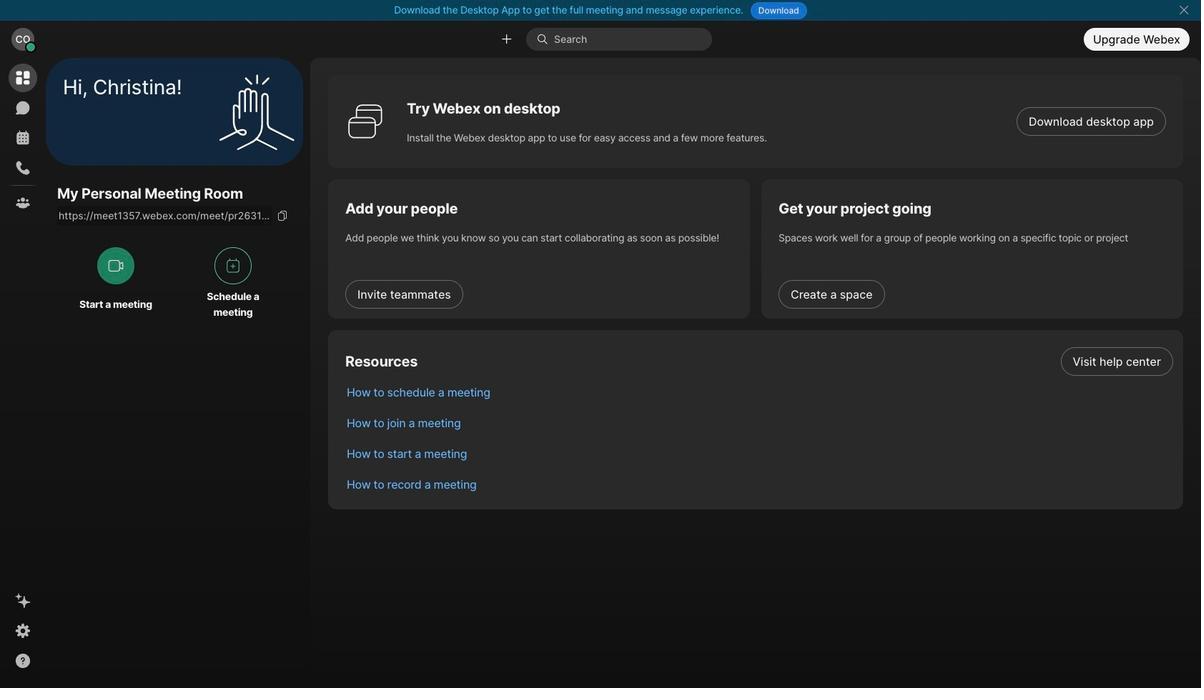 Task type: describe. For each thing, give the bounding box(es) containing it.
cancel_16 image
[[1179, 4, 1190, 16]]

1 list item from the top
[[335, 346, 1184, 377]]

webex tab list
[[9, 64, 37, 217]]



Task type: vqa. For each thing, say whether or not it's contained in the screenshot.
third list item from the bottom
yes



Task type: locate. For each thing, give the bounding box(es) containing it.
list item
[[335, 346, 1184, 377], [335, 377, 1184, 408], [335, 408, 1184, 438], [335, 438, 1184, 469], [335, 469, 1184, 500]]

navigation
[[0, 58, 46, 689]]

None text field
[[57, 206, 272, 226]]

3 list item from the top
[[335, 408, 1184, 438]]

5 list item from the top
[[335, 469, 1184, 500]]

2 list item from the top
[[335, 377, 1184, 408]]

4 list item from the top
[[335, 438, 1184, 469]]

two hands high fiving image
[[214, 69, 300, 155]]



